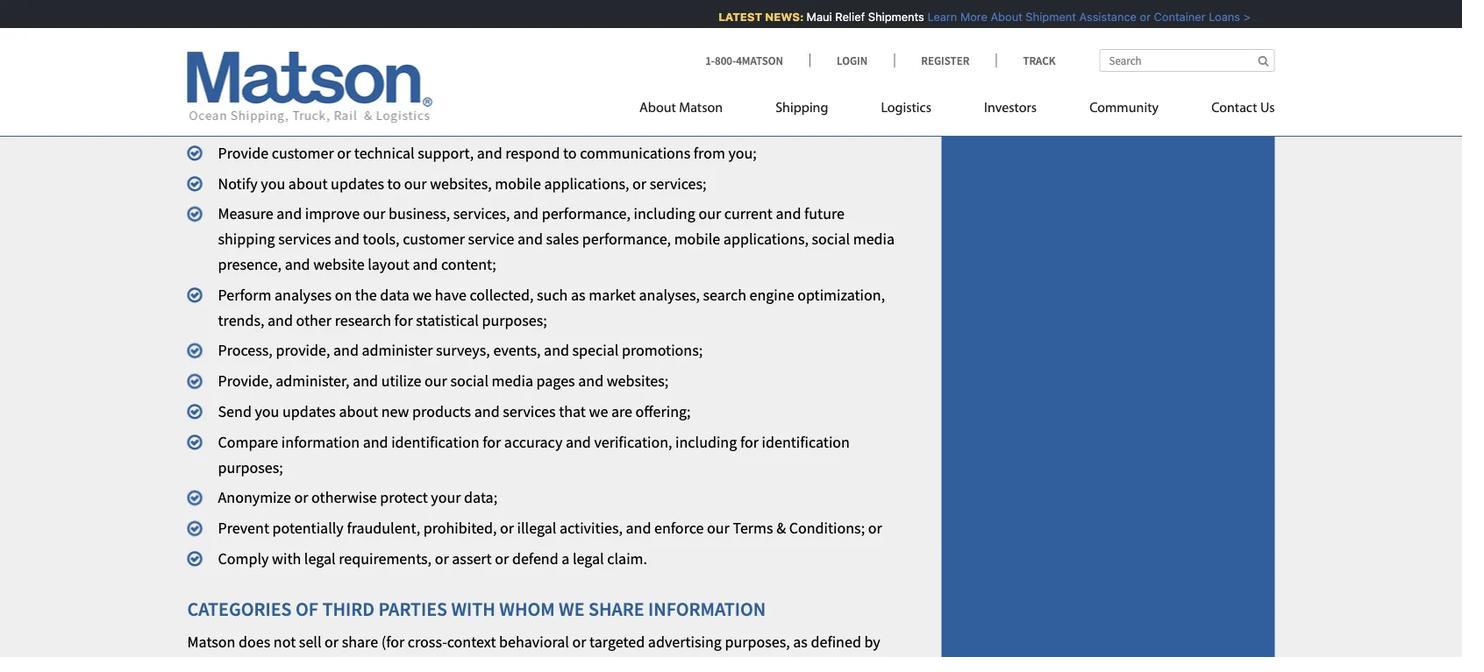 Task type: describe. For each thing, give the bounding box(es) containing it.
or down an
[[337, 143, 351, 163]]

us
[[1261, 101, 1275, 115]]

1 identification from the left
[[391, 433, 479, 453]]

data
[[380, 286, 410, 305]]

track
[[1023, 53, 1056, 68]]

social inside measure and improve our business, services, and performance, including our current and future shipping services and tools, customer service and sales performance, mobile applications, social media presence, and website layout and content;
[[812, 230, 850, 250]]

conditions;
[[789, 519, 865, 539]]

third
[[322, 598, 375, 622]]

or left assert
[[435, 550, 449, 570]]

or down we
[[572, 633, 586, 653]]

purposes; inside 'compare information and identification for accuracy and verification, including for identification purposes;'
[[218, 458, 283, 478]]

1 vertical spatial with
[[272, 550, 301, 570]]

Search search field
[[1100, 49, 1275, 72]]

and right products
[[474, 402, 500, 422]]

compare information and identification for accuracy and verification, including for identification purposes;
[[218, 433, 850, 478]]

and up website
[[334, 230, 360, 250]]

anonymize
[[218, 489, 291, 508]]

and down new
[[363, 433, 388, 453]]

0 vertical spatial about
[[289, 174, 328, 194]]

1 vertical spatial media
[[492, 372, 533, 392]]

services,
[[453, 205, 510, 224]]

1 horizontal spatial we
[[589, 402, 608, 422]]

matson inside top menu navigation
[[679, 101, 723, 115]]

requested,
[[457, 52, 528, 72]]

matson inside "matson does not sell or share (for cross-context behavioral or targeted advertising purposes, as defined by"
[[187, 633, 236, 653]]

fraudulent,
[[347, 519, 420, 539]]

and down research
[[333, 341, 359, 361]]

about inside about matson link
[[640, 101, 676, 115]]

not
[[274, 633, 296, 653]]

offering;
[[636, 402, 691, 422]]

trends,
[[218, 311, 264, 331]]

provide for provide you with an account, and manage your account;
[[218, 113, 269, 133]]

1 vertical spatial updates
[[282, 402, 336, 422]]

and inside provide the services you or others request, including for accepting, picking up, delivering, and tracking shipments;
[[806, 0, 831, 16]]

or right conditions;
[[868, 519, 882, 539]]

other
[[296, 311, 332, 331]]

we
[[559, 598, 585, 622]]

including inside measure and improve our business, services, and performance, including our current and future shipping services and tools, customer service and sales performance, mobile applications, social media presence, and website layout and content;
[[634, 205, 696, 224]]

1 legal from the left
[[304, 550, 336, 570]]

or right assert
[[495, 550, 509, 570]]

you up provide you with an account, and manage your account;
[[382, 82, 407, 102]]

login
[[837, 53, 868, 68]]

and left utilize
[[353, 372, 378, 392]]

800-
[[715, 53, 736, 68]]

promotions;
[[622, 341, 703, 361]]

purposes; inside perform analyses on the data we have collected, such as market analyses, search engine optimization, trends, and other research for statistical purposes;
[[482, 311, 547, 331]]

loans
[[1203, 10, 1235, 23]]

&
[[777, 519, 786, 539]]

manage
[[440, 113, 493, 133]]

top menu navigation
[[640, 93, 1275, 129]]

cross-
[[408, 633, 447, 653]]

for up terms at right bottom
[[740, 433, 759, 453]]

measure and improve our business, services, and performance, including our current and future shipping services and tools, customer service and sales performance, mobile applications, social media presence, and website layout and content;
[[218, 205, 895, 275]]

sales
[[546, 230, 579, 250]]

you inside provide the services you or others request, including for accepting, picking up, delivering, and tracking shipments;
[[353, 0, 377, 16]]

or left illegal
[[500, 519, 514, 539]]

collecting
[[596, 52, 660, 72]]

0 vertical spatial updates
[[331, 174, 384, 194]]

and left future
[[776, 205, 801, 224]]

provide for provide customer or technical support, and respond to communications from you;
[[218, 143, 269, 163]]

advertising
[[648, 633, 722, 653]]

including down provide the services you or others request, including for accepting, picking up, delivering, and tracking shipments; at the top
[[531, 52, 593, 72]]

container
[[1149, 10, 1200, 23]]

provide,
[[276, 341, 330, 361]]

notify you about updates to our websites, mobile applications, or services;
[[218, 174, 707, 194]]

compare
[[218, 433, 278, 453]]

for inside provide the services you or others request, including for accepting, picking up, delivering, and tracking shipments;
[[565, 0, 583, 16]]

we inside perform analyses on the data we have collected, such as market analyses, search engine optimization, trends, and other research for statistical purposes;
[[413, 286, 432, 305]]

logistics
[[881, 101, 932, 115]]

whom
[[499, 598, 555, 622]]

claim.
[[607, 550, 647, 570]]

administer
[[362, 341, 433, 361]]

payment
[[663, 52, 722, 72]]

request,
[[443, 0, 497, 16]]

process, provide, and administer surveys, events, and special promotions;
[[218, 341, 703, 361]]

purposes,
[[725, 633, 790, 653]]

transactions
[[310, 52, 392, 72]]

information
[[281, 433, 360, 453]]

improve
[[305, 205, 360, 224]]

provide,
[[218, 372, 273, 392]]

1-800-4matson
[[705, 53, 783, 68]]

up,
[[709, 0, 730, 16]]

events,
[[493, 341, 541, 361]]

including inside 'compare information and identification for accuracy and verification, including for identification purposes;'
[[676, 433, 737, 453]]

you up requested;
[[395, 52, 419, 72]]

media inside measure and improve our business, services, and performance, including our current and future shipping services and tools, customer service and sales performance, mobile applications, social media presence, and website layout and content;
[[853, 230, 895, 250]]

you right notify
[[261, 174, 285, 194]]

provide for provide you a quote that you requested;
[[218, 82, 269, 102]]

provide you a quote that you requested;
[[218, 82, 480, 102]]

anonymize or otherwise protect your data;
[[218, 489, 498, 508]]

delivering,
[[733, 0, 802, 16]]

and right accuracy
[[566, 433, 591, 453]]

search image
[[1258, 55, 1269, 66]]

search
[[703, 286, 747, 305]]

>
[[1238, 10, 1245, 23]]

0 vertical spatial with
[[299, 113, 329, 133]]

accepting,
[[586, 0, 654, 16]]

website
[[313, 255, 365, 275]]

research
[[335, 311, 391, 331]]

administer,
[[276, 372, 350, 392]]

parties
[[378, 598, 448, 622]]

for right 1-
[[725, 52, 743, 72]]

0 vertical spatial about
[[985, 10, 1017, 23]]

complete
[[218, 52, 282, 72]]

and down manage
[[477, 143, 502, 163]]

tracking
[[834, 0, 888, 16]]

of
[[296, 598, 318, 622]]

services; for notify you about updates to our websites, mobile applications, or services;
[[650, 174, 707, 194]]

analyses
[[275, 286, 332, 305]]

potentially
[[272, 519, 344, 539]]

about matson
[[640, 101, 723, 115]]

data;
[[464, 489, 498, 508]]

0 vertical spatial your
[[496, 113, 526, 133]]

and up service
[[513, 205, 539, 224]]

future
[[805, 205, 845, 224]]

you right send
[[255, 402, 279, 422]]

collected,
[[470, 286, 534, 305]]

prohibited,
[[424, 519, 497, 539]]

2 vertical spatial services
[[503, 402, 556, 422]]

2 identification from the left
[[762, 433, 850, 453]]

with
[[451, 598, 496, 622]]

0 vertical spatial a
[[299, 82, 307, 102]]

presence,
[[218, 255, 282, 275]]

communications
[[580, 143, 691, 163]]

prevent
[[218, 519, 269, 539]]

services inside measure and improve our business, services, and performance, including our current and future shipping services and tools, customer service and sales performance, mobile applications, social media presence, and website layout and content;
[[278, 230, 331, 250]]

requested;
[[410, 82, 480, 102]]

does
[[239, 633, 270, 653]]

from
[[694, 143, 725, 163]]

market
[[589, 286, 636, 305]]

send you updates about new products and services that we are offering;
[[218, 402, 691, 422]]

special
[[572, 341, 619, 361]]

0 vertical spatial have
[[423, 52, 454, 72]]

requirements,
[[339, 550, 432, 570]]

information
[[648, 598, 766, 622]]

and right layout
[[413, 255, 438, 275]]



Task type: locate. For each thing, give the bounding box(es) containing it.
the for services
[[272, 0, 294, 16]]

provide
[[218, 0, 269, 16], [218, 82, 269, 102], [218, 113, 269, 133], [218, 143, 269, 163]]

1 horizontal spatial your
[[496, 113, 526, 133]]

the right complete
[[285, 52, 307, 72]]

that down pages
[[559, 402, 586, 422]]

shipments;
[[218, 21, 291, 41]]

0 vertical spatial matson
[[679, 101, 723, 115]]

1 horizontal spatial a
[[562, 550, 570, 570]]

categories of third parties with whom we share information
[[187, 598, 766, 622]]

social down future
[[812, 230, 850, 250]]

comply
[[218, 550, 269, 570]]

1-
[[705, 53, 715, 68]]

0 horizontal spatial as
[[571, 286, 586, 305]]

we left are
[[589, 402, 608, 422]]

1 horizontal spatial identification
[[762, 433, 850, 453]]

1 horizontal spatial as
[[793, 633, 808, 653]]

products
[[412, 402, 471, 422]]

and up claim.
[[626, 519, 651, 539]]

a right defend
[[562, 550, 570, 570]]

community
[[1090, 101, 1159, 115]]

targeted
[[590, 633, 645, 653]]

protect
[[380, 489, 428, 508]]

1 horizontal spatial applications,
[[724, 230, 809, 250]]

2 provide from the top
[[218, 82, 269, 102]]

purposes; down 'compare'
[[218, 458, 283, 478]]

defend
[[512, 550, 559, 570]]

about up 'communications'
[[640, 101, 676, 115]]

services; for complete the transactions you have requested, including collecting payment for services;
[[747, 52, 803, 72]]

2 vertical spatial the
[[355, 286, 377, 305]]

purposes; down collected,
[[482, 311, 547, 331]]

1 vertical spatial we
[[589, 402, 608, 422]]

you
[[353, 0, 377, 16], [395, 52, 419, 72], [272, 82, 296, 102], [382, 82, 407, 102], [272, 113, 296, 133], [261, 174, 285, 194], [255, 402, 279, 422]]

with down potentially
[[272, 550, 301, 570]]

with left an
[[299, 113, 329, 133]]

a
[[299, 82, 307, 102], [562, 550, 570, 570]]

1 horizontal spatial customer
[[403, 230, 465, 250]]

shipments
[[863, 10, 919, 23]]

as inside perform analyses on the data we have collected, such as market analyses, search engine optimization, trends, and other research for statistical purposes;
[[571, 286, 586, 305]]

blue matson logo with ocean, shipping, truck, rail and logistics written beneath it. image
[[187, 52, 433, 124]]

and up pages
[[544, 341, 569, 361]]

more
[[955, 10, 982, 23]]

utilize
[[381, 372, 421, 392]]

(for
[[381, 633, 405, 653]]

services down improve
[[278, 230, 331, 250]]

a left 'quote'
[[299, 82, 307, 102]]

4 provide from the top
[[218, 143, 269, 163]]

complete the transactions you have requested, including collecting payment for services;
[[218, 52, 803, 72]]

you;
[[729, 143, 757, 163]]

0 vertical spatial mobile
[[495, 174, 541, 194]]

1 horizontal spatial to
[[563, 143, 577, 163]]

the inside perform analyses on the data we have collected, such as market analyses, search engine optimization, trends, and other research for statistical purposes;
[[355, 286, 377, 305]]

our up business,
[[404, 174, 427, 194]]

media
[[853, 230, 895, 250], [492, 372, 533, 392]]

contact
[[1212, 101, 1258, 115]]

applications, down "current"
[[724, 230, 809, 250]]

to down account;
[[563, 143, 577, 163]]

1 horizontal spatial that
[[559, 402, 586, 422]]

account;
[[529, 113, 586, 133]]

0 horizontal spatial services;
[[650, 174, 707, 194]]

provide for provide the services you or others request, including for accepting, picking up, delivering, and tracking shipments;
[[218, 0, 269, 16]]

our left terms at right bottom
[[707, 519, 730, 539]]

have up the statistical
[[435, 286, 467, 305]]

an
[[332, 113, 348, 133]]

shipment
[[1020, 10, 1071, 23]]

customer inside measure and improve our business, services, and performance, including our current and future shipping services and tools, customer service and sales performance, mobile applications, social media presence, and website layout and content;
[[403, 230, 465, 250]]

as inside "matson does not sell or share (for cross-context behavioral or targeted advertising purposes, as defined by"
[[793, 633, 808, 653]]

1 vertical spatial services;
[[650, 174, 707, 194]]

and left the other
[[268, 311, 293, 331]]

engine
[[750, 286, 794, 305]]

0 vertical spatial we
[[413, 286, 432, 305]]

register link
[[894, 53, 996, 68]]

social down 'surveys,'
[[450, 372, 489, 392]]

respond
[[506, 143, 560, 163]]

1 vertical spatial as
[[793, 633, 808, 653]]

1 vertical spatial have
[[435, 286, 467, 305]]

current
[[724, 205, 773, 224]]

notify
[[218, 174, 258, 194]]

0 horizontal spatial we
[[413, 286, 432, 305]]

0 vertical spatial media
[[853, 230, 895, 250]]

and left improve
[[277, 205, 302, 224]]

provide inside provide the services you or others request, including for accepting, picking up, delivering, and tracking shipments;
[[218, 0, 269, 16]]

services;
[[747, 52, 803, 72], [650, 174, 707, 194]]

and right news:
[[806, 0, 831, 16]]

we
[[413, 286, 432, 305], [589, 402, 608, 422]]

media up optimization,
[[853, 230, 895, 250]]

1 vertical spatial purposes;
[[218, 458, 283, 478]]

for left accepting,
[[565, 0, 583, 16]]

as right such
[[571, 286, 586, 305]]

customer down business,
[[403, 230, 465, 250]]

1 horizontal spatial purposes;
[[482, 311, 547, 331]]

accuracy
[[504, 433, 563, 453]]

our up tools,
[[363, 205, 386, 224]]

the for transactions
[[285, 52, 307, 72]]

for down data
[[394, 311, 413, 331]]

and inside perform analyses on the data we have collected, such as market analyses, search engine optimization, trends, and other research for statistical purposes;
[[268, 311, 293, 331]]

1 vertical spatial mobile
[[674, 230, 720, 250]]

0 vertical spatial applications,
[[544, 174, 629, 194]]

services; down the from
[[650, 174, 707, 194]]

you left the "others"
[[353, 0, 377, 16]]

1 horizontal spatial services;
[[747, 52, 803, 72]]

or left the "others"
[[380, 0, 394, 16]]

or down 'communications'
[[633, 174, 647, 194]]

our left "current"
[[699, 205, 721, 224]]

0 vertical spatial social
[[812, 230, 850, 250]]

0 vertical spatial to
[[563, 143, 577, 163]]

or right sell
[[325, 633, 339, 653]]

provide you with an account, and manage your account;
[[218, 113, 586, 133]]

services; down news:
[[747, 52, 803, 72]]

have up requested;
[[423, 52, 454, 72]]

legal down potentially
[[304, 550, 336, 570]]

by
[[865, 633, 881, 653]]

0 horizontal spatial a
[[299, 82, 307, 102]]

support,
[[418, 143, 474, 163]]

1 provide from the top
[[218, 0, 269, 16]]

matson left does
[[187, 633, 236, 653]]

account,
[[351, 113, 408, 133]]

news:
[[760, 10, 798, 23]]

1 vertical spatial applications,
[[724, 230, 809, 250]]

and down special
[[578, 372, 604, 392]]

1 vertical spatial that
[[559, 402, 586, 422]]

about
[[289, 174, 328, 194], [339, 402, 378, 422]]

1 horizontal spatial mobile
[[674, 230, 720, 250]]

your up "respond"
[[496, 113, 526, 133]]

activities,
[[560, 519, 623, 539]]

learn more about shipment assistance or container loans > link
[[922, 10, 1245, 23]]

3 provide from the top
[[218, 113, 269, 133]]

maui
[[801, 10, 827, 23]]

to down technical
[[387, 174, 401, 194]]

0 vertical spatial performance,
[[542, 205, 631, 224]]

1 vertical spatial about
[[339, 402, 378, 422]]

about up improve
[[289, 174, 328, 194]]

1 vertical spatial matson
[[187, 633, 236, 653]]

that
[[352, 82, 379, 102], [559, 402, 586, 422]]

pages
[[537, 372, 575, 392]]

1 horizontal spatial social
[[812, 230, 850, 250]]

0 vertical spatial that
[[352, 82, 379, 102]]

or
[[380, 0, 394, 16], [1134, 10, 1145, 23], [337, 143, 351, 163], [633, 174, 647, 194], [294, 489, 308, 508], [500, 519, 514, 539], [868, 519, 882, 539], [435, 550, 449, 570], [495, 550, 509, 570], [325, 633, 339, 653], [572, 633, 586, 653]]

0 horizontal spatial about
[[640, 101, 676, 115]]

including down 'communications'
[[634, 205, 696, 224]]

about
[[985, 10, 1017, 23], [640, 101, 676, 115]]

measure
[[218, 205, 273, 224]]

0 vertical spatial as
[[571, 286, 586, 305]]

assistance
[[1074, 10, 1131, 23]]

1 vertical spatial a
[[562, 550, 570, 570]]

including down offering;
[[676, 433, 737, 453]]

for inside perform analyses on the data we have collected, such as market analyses, search engine optimization, trends, and other research for statistical purposes;
[[394, 311, 413, 331]]

latest
[[713, 10, 757, 23]]

and left 'sales'
[[518, 230, 543, 250]]

or up potentially
[[294, 489, 308, 508]]

0 vertical spatial the
[[272, 0, 294, 16]]

sell
[[299, 633, 322, 653]]

0 horizontal spatial legal
[[304, 550, 336, 570]]

picking
[[657, 0, 705, 16]]

your up prohibited,
[[431, 489, 461, 508]]

the up shipments;
[[272, 0, 294, 16]]

0 horizontal spatial to
[[387, 174, 401, 194]]

0 vertical spatial purposes;
[[482, 311, 547, 331]]

including up complete the transactions you have requested, including collecting payment for services;
[[500, 0, 562, 16]]

we right data
[[413, 286, 432, 305]]

0 vertical spatial services
[[297, 0, 350, 16]]

0 horizontal spatial applications,
[[544, 174, 629, 194]]

otherwise
[[312, 489, 377, 508]]

including inside provide the services you or others request, including for accepting, picking up, delivering, and tracking shipments;
[[500, 0, 562, 16]]

customer down an
[[272, 143, 334, 163]]

0 horizontal spatial matson
[[187, 633, 236, 653]]

mobile inside measure and improve our business, services, and performance, including our current and future shipping services and tools, customer service and sales performance, mobile applications, social media presence, and website layout and content;
[[674, 230, 720, 250]]

defined
[[811, 633, 861, 653]]

that up account, at the left top
[[352, 82, 379, 102]]

0 horizontal spatial your
[[431, 489, 461, 508]]

updates up improve
[[331, 174, 384, 194]]

1 horizontal spatial matson
[[679, 101, 723, 115]]

our up products
[[425, 372, 447, 392]]

and up analyses
[[285, 255, 310, 275]]

1 horizontal spatial about
[[339, 402, 378, 422]]

such
[[537, 286, 568, 305]]

the right on
[[355, 286, 377, 305]]

0 vertical spatial services;
[[747, 52, 803, 72]]

provide the services you or others request, including for accepting, picking up, delivering, and tracking shipments;
[[218, 0, 888, 41]]

technical
[[354, 143, 415, 163]]

1 horizontal spatial about
[[985, 10, 1017, 23]]

performance,
[[542, 205, 631, 224], [582, 230, 671, 250]]

performance, up market
[[582, 230, 671, 250]]

about right more
[[985, 10, 1017, 23]]

matson up the from
[[679, 101, 723, 115]]

provide customer or technical support, and respond to communications from you;
[[218, 143, 757, 163]]

1 vertical spatial customer
[[403, 230, 465, 250]]

0 vertical spatial customer
[[272, 143, 334, 163]]

or left container
[[1134, 10, 1145, 23]]

comply with legal requirements, or assert or defend a legal claim.
[[218, 550, 647, 570]]

you left an
[[272, 113, 296, 133]]

perform
[[218, 286, 271, 305]]

0 horizontal spatial purposes;
[[218, 458, 283, 478]]

0 horizontal spatial identification
[[391, 433, 479, 453]]

1 vertical spatial the
[[285, 52, 307, 72]]

and down requested;
[[411, 113, 437, 133]]

legal down activities,
[[573, 550, 604, 570]]

mobile down "respond"
[[495, 174, 541, 194]]

with
[[299, 113, 329, 133], [272, 550, 301, 570]]

None search field
[[1100, 49, 1275, 72]]

services inside provide the services you or others request, including for accepting, picking up, delivering, and tracking shipments;
[[297, 0, 350, 16]]

1 vertical spatial performance,
[[582, 230, 671, 250]]

1 vertical spatial services
[[278, 230, 331, 250]]

on
[[335, 286, 352, 305]]

websites;
[[607, 372, 669, 392]]

community link
[[1063, 93, 1185, 129]]

0 horizontal spatial mobile
[[495, 174, 541, 194]]

about matson link
[[640, 93, 749, 129]]

1-800-4matson link
[[705, 53, 810, 68]]

0 horizontal spatial that
[[352, 82, 379, 102]]

you down complete
[[272, 82, 296, 102]]

1 vertical spatial social
[[450, 372, 489, 392]]

mobile up search
[[674, 230, 720, 250]]

have inside perform analyses on the data we have collected, such as market analyses, search engine optimization, trends, and other research for statistical purposes;
[[435, 286, 467, 305]]

including
[[500, 0, 562, 16], [531, 52, 593, 72], [634, 205, 696, 224], [676, 433, 737, 453]]

performance, up 'sales'
[[542, 205, 631, 224]]

about left new
[[339, 402, 378, 422]]

purposes;
[[482, 311, 547, 331], [218, 458, 283, 478]]

for left accuracy
[[483, 433, 501, 453]]

as left defined
[[793, 633, 808, 653]]

services up transactions
[[297, 0, 350, 16]]

0 horizontal spatial customer
[[272, 143, 334, 163]]

1 horizontal spatial media
[[853, 230, 895, 250]]

0 horizontal spatial about
[[289, 174, 328, 194]]

applications, down 'communications'
[[544, 174, 629, 194]]

updates down administer,
[[282, 402, 336, 422]]

new
[[381, 402, 409, 422]]

1 horizontal spatial legal
[[573, 550, 604, 570]]

2 legal from the left
[[573, 550, 604, 570]]

optimization,
[[798, 286, 885, 305]]

context
[[447, 633, 496, 653]]

0 horizontal spatial media
[[492, 372, 533, 392]]

or inside provide the services you or others request, including for accepting, picking up, delivering, and tracking shipments;
[[380, 0, 394, 16]]

0 horizontal spatial social
[[450, 372, 489, 392]]

your
[[496, 113, 526, 133], [431, 489, 461, 508]]

applications, inside measure and improve our business, services, and performance, including our current and future shipping services and tools, customer service and sales performance, mobile applications, social media presence, and website layout and content;
[[724, 230, 809, 250]]

1 vertical spatial your
[[431, 489, 461, 508]]

services up accuracy
[[503, 402, 556, 422]]

track link
[[996, 53, 1056, 68]]

process,
[[218, 341, 273, 361]]

1 vertical spatial about
[[640, 101, 676, 115]]

the inside provide the services you or others request, including for accepting, picking up, delivering, and tracking shipments;
[[272, 0, 294, 16]]

layout
[[368, 255, 410, 275]]

1 vertical spatial to
[[387, 174, 401, 194]]

share
[[342, 633, 378, 653]]

media down events,
[[492, 372, 533, 392]]

tools,
[[363, 230, 400, 250]]



Task type: vqa. For each thing, say whether or not it's contained in the screenshot.
Perform
yes



